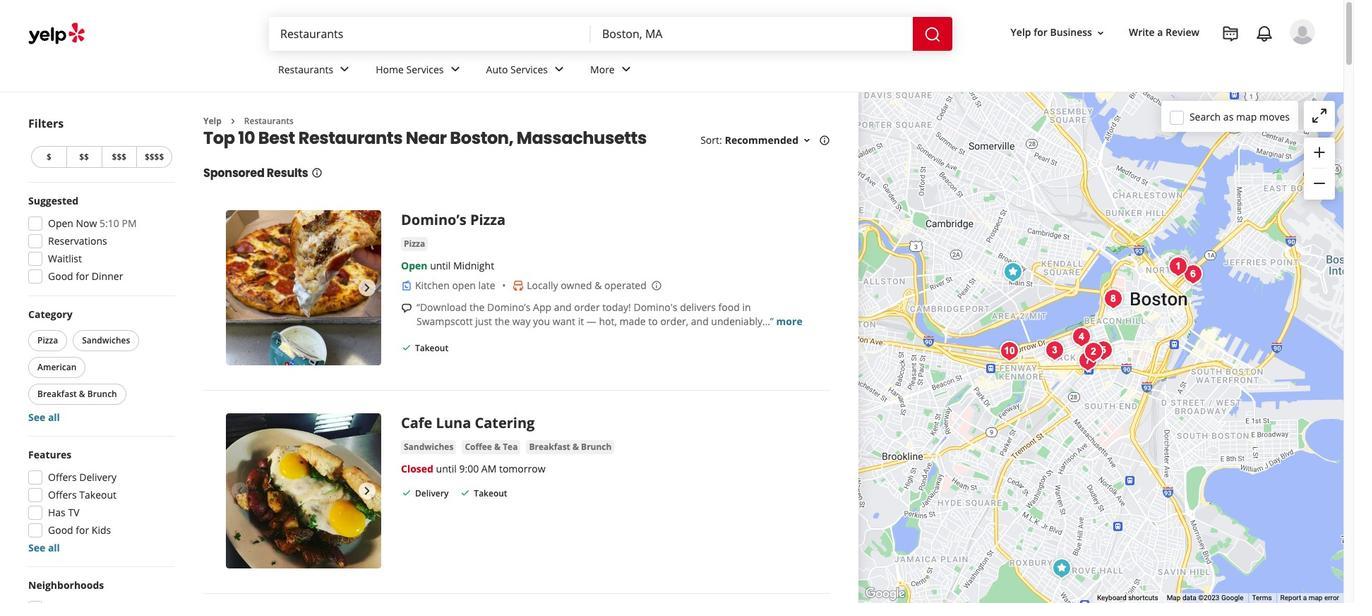 Task type: locate. For each thing, give the bounding box(es) containing it.
0 vertical spatial the
[[470, 301, 485, 314]]

expand map image
[[1311, 107, 1328, 124]]

1 vertical spatial brunch
[[581, 442, 612, 454]]

1 vertical spatial sandwiches
[[404, 442, 454, 454]]

the right just
[[495, 315, 510, 329]]

1 vertical spatial map
[[1309, 595, 1323, 602]]

0 vertical spatial for
[[1034, 26, 1048, 39]]

1 horizontal spatial pizza
[[404, 238, 425, 250]]

see
[[28, 411, 45, 424], [28, 542, 45, 555]]

moves
[[1260, 110, 1290, 123]]

0 vertical spatial good
[[48, 270, 73, 283]]

0 horizontal spatial 16 chevron down v2 image
[[801, 135, 813, 146]]

1 none field from the left
[[280, 26, 580, 42]]

group containing suggested
[[24, 194, 175, 288]]

services for home services
[[406, 63, 444, 76]]

top
[[203, 127, 235, 150]]

just
[[475, 315, 492, 329]]

1 vertical spatial pizza
[[404, 238, 425, 250]]

map left error
[[1309, 595, 1323, 602]]

& down american button
[[79, 388, 85, 400]]

a right the write
[[1157, 26, 1163, 39]]

brunch
[[87, 388, 117, 400], [581, 442, 612, 454]]

domino's
[[401, 211, 467, 230], [487, 301, 531, 314]]

0 vertical spatial domino's
[[401, 211, 467, 230]]

24 chevron down v2 image inside more link
[[618, 61, 635, 78]]

boston,
[[450, 127, 513, 150]]

& for coffee & tea button
[[494, 442, 501, 454]]

see all button down has
[[28, 542, 60, 555]]

brad k. image
[[1290, 19, 1315, 44]]

1 vertical spatial open
[[401, 259, 428, 273]]

1 24 chevron down v2 image from the left
[[447, 61, 464, 78]]

yelp for business button
[[1005, 20, 1112, 46]]

auto services
[[486, 63, 548, 76]]

1 vertical spatial breakfast
[[529, 442, 570, 454]]

zoom out image
[[1311, 175, 1328, 192]]

breakfast & brunch up tomorrow
[[529, 442, 612, 454]]

1 vertical spatial see all
[[28, 542, 60, 555]]

open down suggested
[[48, 217, 73, 230]]

for down waitlist
[[76, 270, 89, 283]]

delivery up offers takeout
[[79, 471, 117, 484]]

0 vertical spatial see all button
[[28, 411, 60, 424]]

9:00
[[459, 463, 479, 476]]

owned
[[561, 279, 592, 293]]

1 vertical spatial yelp
[[203, 115, 222, 127]]

undeniably…"
[[711, 315, 774, 329]]

google image
[[862, 585, 909, 604]]

offers for offers takeout
[[48, 489, 77, 502]]

and up want on the left of the page
[[554, 301, 572, 314]]

24 chevron down v2 image for auto services
[[551, 61, 568, 78]]

breakfast up tomorrow
[[529, 442, 570, 454]]

map
[[1236, 110, 1257, 123], [1309, 595, 1323, 602]]

& right tea
[[573, 442, 579, 454]]

breakfast for leftmost breakfast & brunch button
[[37, 388, 77, 400]]

operated
[[604, 279, 647, 293]]

delivery
[[79, 471, 117, 484], [415, 488, 449, 500]]

2 all from the top
[[48, 542, 60, 555]]

for left kids
[[76, 524, 89, 537]]

coffee & tea button
[[462, 441, 521, 455]]

16 chevron down v2 image for yelp for business
[[1095, 27, 1106, 39]]

0 vertical spatial brunch
[[87, 388, 117, 400]]

breakfast down american button
[[37, 388, 77, 400]]

16 chevron down v2 image inside recommended dropdown button
[[801, 135, 813, 146]]

None search field
[[269, 17, 955, 51]]

0 vertical spatial until
[[430, 259, 451, 273]]

2 good from the top
[[48, 524, 73, 537]]

am
[[481, 463, 497, 476]]

pizza for pizza button to the bottom
[[37, 335, 58, 347]]

1 vertical spatial see all button
[[28, 542, 60, 555]]

group containing category
[[25, 308, 175, 425]]

takeout
[[415, 343, 448, 355], [474, 488, 507, 500], [79, 489, 117, 502]]

offers takeout
[[48, 489, 117, 502]]

16 chevron down v2 image inside yelp for business button
[[1095, 27, 1106, 39]]

2 services from the left
[[511, 63, 548, 76]]

0 vertical spatial pizza
[[470, 211, 506, 230]]

see all down has
[[28, 542, 60, 555]]

1 vertical spatial breakfast & brunch
[[529, 442, 612, 454]]

breakfast & brunch link
[[526, 441, 615, 455]]

a right report
[[1303, 595, 1307, 602]]

0 horizontal spatial open
[[48, 217, 73, 230]]

in
[[742, 301, 751, 314]]

24 chevron down v2 image inside home services link
[[447, 61, 464, 78]]

offers up "has tv"
[[48, 489, 77, 502]]

good down "has tv"
[[48, 524, 73, 537]]

and down delivers
[[691, 315, 709, 329]]

see all up features
[[28, 411, 60, 424]]

recommended
[[725, 134, 799, 147]]

0 vertical spatial yelp
[[1011, 26, 1031, 39]]

projects image
[[1222, 25, 1239, 42]]

1 horizontal spatial sandwiches
[[404, 442, 454, 454]]

1 horizontal spatial 24 chevron down v2 image
[[618, 61, 635, 78]]

1 vertical spatial see
[[28, 542, 45, 555]]

offers
[[48, 471, 77, 484], [48, 489, 77, 502]]

2 see all from the top
[[28, 542, 60, 555]]

1 horizontal spatial services
[[511, 63, 548, 76]]

1 slideshow element from the top
[[226, 211, 381, 366]]

0 horizontal spatial a
[[1157, 26, 1163, 39]]

next image
[[359, 483, 376, 500]]

16 chevron down v2 image left 16 info v2 icon
[[801, 135, 813, 146]]

0 horizontal spatial breakfast
[[37, 388, 77, 400]]

features
[[28, 448, 72, 462]]

24 chevron down v2 image right "more"
[[618, 61, 635, 78]]

0 vertical spatial a
[[1157, 26, 1163, 39]]

want
[[553, 315, 575, 329]]

map for moves
[[1236, 110, 1257, 123]]

1 horizontal spatial sandwiches button
[[401, 441, 456, 455]]

1 24 chevron down v2 image from the left
[[336, 61, 353, 78]]

review
[[1166, 26, 1200, 39]]

0 vertical spatial map
[[1236, 110, 1257, 123]]

0 horizontal spatial breakfast & brunch
[[37, 388, 117, 400]]

brunch for breakfast & brunch button to the right
[[581, 442, 612, 454]]

more link
[[776, 315, 803, 329]]

recommended button
[[725, 134, 813, 147]]

0 vertical spatial pizza button
[[401, 238, 428, 252]]

all down good for kids
[[48, 542, 60, 555]]

offers down features
[[48, 471, 77, 484]]

all up features
[[48, 411, 60, 424]]

0 horizontal spatial 24 chevron down v2 image
[[447, 61, 464, 78]]

takeout for 16 checkmark v2 icon under 9:00 at the bottom of page
[[474, 488, 507, 500]]

services right auto
[[511, 63, 548, 76]]

0 horizontal spatial yelp
[[203, 115, 222, 127]]

2 see all button from the top
[[28, 542, 60, 555]]

sandwiches button up closed
[[401, 441, 456, 455]]

Near text field
[[602, 26, 902, 42]]

©2023
[[1198, 595, 1220, 602]]

breakfast & brunch
[[37, 388, 117, 400], [529, 442, 612, 454]]

pizza button up open until midnight
[[401, 238, 428, 252]]

yelp left 16 chevron right v2 icon
[[203, 115, 222, 127]]

kids
[[92, 524, 111, 537]]

0 horizontal spatial 24 chevron down v2 image
[[336, 61, 353, 78]]

all for features
[[48, 542, 60, 555]]

0 vertical spatial breakfast & brunch
[[37, 388, 117, 400]]

1 offers from the top
[[48, 471, 77, 484]]

&
[[595, 279, 602, 293], [79, 388, 85, 400], [494, 442, 501, 454], [573, 442, 579, 454]]

0 horizontal spatial map
[[1236, 110, 1257, 123]]

pizza button down category
[[28, 330, 67, 352]]

& inside button
[[494, 442, 501, 454]]

delivers
[[680, 301, 716, 314]]

takeout down offers delivery
[[79, 489, 117, 502]]

1 horizontal spatial brunch
[[581, 442, 612, 454]]

the
[[470, 301, 485, 314], [495, 315, 510, 329]]

0 vertical spatial see all
[[28, 411, 60, 424]]

breakfast & brunch inside breakfast & brunch link
[[529, 442, 612, 454]]

cafe luna catering link
[[401, 414, 535, 433]]

search as map moves
[[1190, 110, 1290, 123]]

good for good for kids
[[48, 524, 73, 537]]

24 chevron down v2 image left auto
[[447, 61, 464, 78]]

open for open until midnight
[[401, 259, 428, 273]]

write
[[1129, 26, 1155, 39]]

1 horizontal spatial none field
[[602, 26, 902, 42]]

until
[[430, 259, 451, 273], [436, 463, 457, 476]]

sort:
[[701, 134, 722, 147]]

1 see all button from the top
[[28, 411, 60, 424]]

0 vertical spatial breakfast
[[37, 388, 77, 400]]

see all button
[[28, 411, 60, 424], [28, 542, 60, 555]]

slideshow element
[[226, 211, 381, 366], [226, 414, 381, 569]]

late
[[478, 279, 495, 293]]

for for kids
[[76, 524, 89, 537]]

2 24 chevron down v2 image from the left
[[618, 61, 635, 78]]

0 vertical spatial slideshow element
[[226, 211, 381, 366]]

catering
[[475, 414, 535, 433]]

16 chevron down v2 image right business
[[1095, 27, 1106, 39]]

sandwiches button
[[73, 330, 139, 352], [401, 441, 456, 455]]

open
[[48, 217, 73, 230], [401, 259, 428, 273]]

takeout for 16 checkmark v2 icon below 16 speech v2 image
[[415, 343, 448, 355]]

closed
[[401, 463, 433, 476]]

closed until 9:00 am tomorrow
[[401, 463, 546, 476]]

1 horizontal spatial a
[[1303, 595, 1307, 602]]

1 horizontal spatial domino's
[[487, 301, 531, 314]]

map right as
[[1236, 110, 1257, 123]]

breakfast & brunch button down american button
[[28, 384, 126, 405]]

sponsored
[[203, 166, 264, 182]]

0 horizontal spatial pizza button
[[28, 330, 67, 352]]

takeout down the "am"
[[474, 488, 507, 500]]

citrus & salt image
[[1089, 337, 1117, 365]]

2 vertical spatial for
[[76, 524, 89, 537]]

amar image
[[1079, 338, 1107, 366]]

see up neighborhoods
[[28, 542, 45, 555]]

none field up home services link
[[280, 26, 580, 42]]

2 see from the top
[[28, 542, 45, 555]]

1 horizontal spatial yelp
[[1011, 26, 1031, 39]]

pizza up open until midnight
[[404, 238, 425, 250]]

domino's up 'pizza' link
[[401, 211, 467, 230]]

1 horizontal spatial open
[[401, 259, 428, 273]]

takeout down swampscott
[[415, 343, 448, 355]]

1 horizontal spatial map
[[1309, 595, 1323, 602]]

until left 9:00 at the bottom of page
[[436, 463, 457, 476]]

yelp link
[[203, 115, 222, 127]]

& left tea
[[494, 442, 501, 454]]

0 vertical spatial offers
[[48, 471, 77, 484]]

1 vertical spatial the
[[495, 315, 510, 329]]

1 vertical spatial 16 chevron down v2 image
[[801, 135, 813, 146]]

the up just
[[470, 301, 485, 314]]

24 chevron down v2 image left home
[[336, 61, 353, 78]]

16 checkmark v2 image down 9:00 at the bottom of page
[[460, 488, 471, 499]]

2 horizontal spatial pizza
[[470, 211, 506, 230]]

order
[[574, 301, 600, 314]]

5:10
[[100, 217, 119, 230]]

2 offers from the top
[[48, 489, 77, 502]]

the salty pig image
[[1074, 347, 1102, 376]]

none field up business categories element
[[602, 26, 902, 42]]

more
[[590, 63, 615, 76]]

$$$
[[112, 151, 126, 163]]

breakfast & brunch button up tomorrow
[[526, 441, 615, 455]]

dinner
[[92, 270, 123, 283]]

1 horizontal spatial the
[[495, 315, 510, 329]]

tomorrow
[[499, 463, 546, 476]]

0 vertical spatial 16 chevron down v2 image
[[1095, 27, 1106, 39]]

1 vertical spatial a
[[1303, 595, 1307, 602]]

restaurants
[[278, 63, 333, 76], [244, 115, 294, 127], [298, 127, 403, 150]]

1 good from the top
[[48, 270, 73, 283]]

see for category
[[28, 411, 45, 424]]

2 24 chevron down v2 image from the left
[[551, 61, 568, 78]]

1 vertical spatial all
[[48, 542, 60, 555]]

sandwiches up american button
[[82, 335, 130, 347]]

yelp left business
[[1011, 26, 1031, 39]]

16 chevron down v2 image
[[1095, 27, 1106, 39], [801, 135, 813, 146]]

0 horizontal spatial brunch
[[87, 388, 117, 400]]

& right owned
[[595, 279, 602, 293]]

1 vertical spatial offers
[[48, 489, 77, 502]]

coffee & tea
[[465, 442, 518, 454]]

24 chevron down v2 image
[[447, 61, 464, 78], [618, 61, 635, 78]]

all for category
[[48, 411, 60, 424]]

for inside button
[[1034, 26, 1048, 39]]

pizza for the right pizza button
[[404, 238, 425, 250]]

1 vertical spatial for
[[76, 270, 89, 283]]

0 horizontal spatial breakfast & brunch button
[[28, 384, 126, 405]]

0 vertical spatial see
[[28, 411, 45, 424]]

$$$$ button
[[136, 146, 172, 168]]

0 horizontal spatial pizza
[[37, 335, 58, 347]]

1 horizontal spatial 24 chevron down v2 image
[[551, 61, 568, 78]]

24 chevron down v2 image right auto services
[[551, 61, 568, 78]]

1 vertical spatial good
[[48, 524, 73, 537]]

1 horizontal spatial breakfast & brunch
[[529, 442, 612, 454]]

has tv
[[48, 506, 79, 520]]

16 checkmark v2 image down closed
[[401, 488, 412, 499]]

domino's up way
[[487, 301, 531, 314]]

0 vertical spatial sandwiches
[[82, 335, 130, 347]]

16 chevron down v2 image for recommended
[[801, 135, 813, 146]]

keyboard shortcuts button
[[1097, 594, 1158, 604]]

2 slideshow element from the top
[[226, 414, 381, 569]]

0 vertical spatial open
[[48, 217, 73, 230]]

sponsored results
[[203, 166, 308, 182]]

home services link
[[364, 51, 475, 92]]

16 kitchen open late v2 image
[[401, 280, 412, 292]]

0 horizontal spatial services
[[406, 63, 444, 76]]

sandwiches button up american
[[73, 330, 139, 352]]

2 none field from the left
[[602, 26, 902, 42]]

group
[[1304, 138, 1335, 200], [24, 194, 175, 288], [25, 308, 175, 425], [24, 448, 175, 556]]

1 vertical spatial breakfast & brunch button
[[526, 441, 615, 455]]

1 see from the top
[[28, 411, 45, 424]]

breakfast & brunch for leftmost breakfast & brunch button
[[37, 388, 117, 400]]

24 chevron down v2 image for restaurants
[[336, 61, 353, 78]]

next image
[[359, 280, 376, 297]]

until up kitchen
[[430, 259, 451, 273]]

2 horizontal spatial takeout
[[474, 488, 507, 500]]

24 chevron down v2 image inside the restaurants link
[[336, 61, 353, 78]]

pizza down category
[[37, 335, 58, 347]]

24 chevron down v2 image
[[336, 61, 353, 78], [551, 61, 568, 78]]

pizza up midnight
[[470, 211, 506, 230]]

1 horizontal spatial takeout
[[415, 343, 448, 355]]

1 vertical spatial sandwiches button
[[401, 441, 456, 455]]

sandwiches up closed
[[404, 442, 454, 454]]

"download
[[417, 301, 467, 314]]

good down waitlist
[[48, 270, 73, 283]]

1 horizontal spatial 16 chevron down v2 image
[[1095, 27, 1106, 39]]

0 horizontal spatial domino's
[[401, 211, 467, 230]]

1 horizontal spatial breakfast
[[529, 442, 570, 454]]

1 horizontal spatial delivery
[[415, 488, 449, 500]]

16 locally owned v2 image
[[513, 280, 524, 292]]

info icon image
[[651, 280, 662, 291], [651, 280, 662, 291]]

see all button up features
[[28, 411, 60, 424]]

None field
[[280, 26, 580, 42], [602, 26, 902, 42]]

0 vertical spatial and
[[554, 301, 572, 314]]

now
[[76, 217, 97, 230]]

for for business
[[1034, 26, 1048, 39]]

app
[[533, 301, 551, 314]]

0 vertical spatial sandwiches button
[[73, 330, 139, 352]]

1 see all from the top
[[28, 411, 60, 424]]

0 horizontal spatial delivery
[[79, 471, 117, 484]]

for left business
[[1034, 26, 1048, 39]]

0 vertical spatial all
[[48, 411, 60, 424]]

slideshow element for domino's pizza
[[226, 211, 381, 366]]

0 vertical spatial breakfast & brunch button
[[28, 384, 126, 405]]

a
[[1157, 26, 1163, 39], [1303, 595, 1307, 602]]

1 vertical spatial slideshow element
[[226, 414, 381, 569]]

1 all from the top
[[48, 411, 60, 424]]

pizza inside group
[[37, 335, 58, 347]]

pescador image
[[995, 338, 1023, 366]]

16 checkmark v2 image
[[401, 343, 412, 354], [401, 488, 412, 499], [460, 488, 471, 499]]

more
[[776, 315, 803, 329]]

yelp inside button
[[1011, 26, 1031, 39]]

see all for features
[[28, 542, 60, 555]]

see up features
[[28, 411, 45, 424]]

breakfast & brunch down american button
[[37, 388, 117, 400]]

open up 16 kitchen open late v2 image
[[401, 259, 428, 273]]

order,
[[660, 315, 689, 329]]

yelp for business
[[1011, 26, 1092, 39]]

way
[[512, 315, 531, 329]]

24 chevron down v2 image inside auto services link
[[551, 61, 568, 78]]

1 vertical spatial until
[[436, 463, 457, 476]]

services right home
[[406, 63, 444, 76]]

user actions element
[[999, 18, 1335, 104]]

1 vertical spatial domino's
[[487, 301, 531, 314]]

swampscott
[[417, 315, 473, 329]]

2 vertical spatial pizza
[[37, 335, 58, 347]]

delivery down closed
[[415, 488, 449, 500]]

auto services link
[[475, 51, 579, 92]]

1 horizontal spatial and
[[691, 315, 709, 329]]

0 horizontal spatial none field
[[280, 26, 580, 42]]

1 services from the left
[[406, 63, 444, 76]]

$$$$
[[145, 151, 164, 163]]

see all for category
[[28, 411, 60, 424]]



Task type: vqa. For each thing, say whether or not it's contained in the screenshot.
Neighborhoods
yes



Task type: describe. For each thing, give the bounding box(es) containing it.
auto
[[486, 63, 508, 76]]

offers delivery
[[48, 471, 117, 484]]

—
[[587, 315, 596, 329]]

terms link
[[1252, 595, 1272, 602]]

0 vertical spatial delivery
[[79, 471, 117, 484]]

notifications image
[[1256, 25, 1273, 42]]

16 chevron right v2 image
[[227, 116, 239, 127]]

a for write
[[1157, 26, 1163, 39]]

previous image
[[232, 280, 249, 297]]

cafe luna catering image
[[999, 258, 1027, 287]]

tv
[[68, 506, 79, 520]]

food
[[718, 301, 740, 314]]

24 chevron down v2 image for more
[[618, 61, 635, 78]]

saltie girl image
[[1067, 323, 1095, 352]]

none field find
[[280, 26, 580, 42]]

write a review
[[1129, 26, 1200, 39]]

shortcuts
[[1128, 595, 1158, 602]]

24 chevron down v2 image for home services
[[447, 61, 464, 78]]

services for auto services
[[511, 63, 548, 76]]

1928 beacon hill image
[[1099, 285, 1127, 313]]

"download the domino's app and order today! domino's delivers food in swampscott just the way you want it — hot, made to order, and undeniably…" more
[[417, 301, 803, 329]]

love health cafe image
[[1047, 555, 1076, 583]]

16 info v2 image
[[311, 168, 322, 179]]

16 info v2 image
[[819, 135, 830, 146]]

yelp for yelp for business
[[1011, 26, 1031, 39]]

home services
[[376, 63, 444, 76]]

cafe luna catering
[[401, 414, 535, 433]]

report
[[1281, 595, 1301, 602]]

yelp for yelp link
[[203, 115, 222, 127]]

neighborhoods group
[[24, 579, 175, 604]]

hot,
[[599, 315, 617, 329]]

domino's inside ""download the domino's app and order today! domino's delivers food in swampscott just the way you want it — hot, made to order, and undeniably…" more"
[[487, 301, 531, 314]]

domino's pizza
[[401, 211, 506, 230]]

0 horizontal spatial sandwiches button
[[73, 330, 139, 352]]

0 horizontal spatial sandwiches
[[82, 335, 130, 347]]

locally
[[527, 279, 558, 293]]

keyboard shortcuts
[[1097, 595, 1158, 602]]

$$
[[79, 151, 89, 163]]

terms
[[1252, 595, 1272, 602]]

report a map error
[[1281, 595, 1339, 602]]

open until midnight
[[401, 259, 494, 273]]

isabella's image
[[1165, 251, 1194, 280]]

write a review link
[[1123, 20, 1205, 46]]

previous image
[[232, 483, 249, 500]]

restaurants inside business categories element
[[278, 63, 333, 76]]

breakfast & brunch for breakfast & brunch button to the right
[[529, 442, 612, 454]]

best
[[258, 127, 295, 150]]

home
[[376, 63, 404, 76]]

& for leftmost breakfast & brunch button
[[79, 388, 85, 400]]

see all button for features
[[28, 542, 60, 555]]

business categories element
[[267, 51, 1315, 92]]

domino's
[[634, 301, 677, 314]]

keyboard
[[1097, 595, 1127, 602]]

you
[[533, 315, 550, 329]]

see for features
[[28, 542, 45, 555]]

restaurants link
[[267, 51, 364, 92]]

good for good for dinner
[[48, 270, 73, 283]]

1 vertical spatial and
[[691, 315, 709, 329]]

10
[[238, 127, 255, 150]]

open for open now 5:10 pm
[[48, 217, 73, 230]]

1 vertical spatial pizza button
[[28, 330, 67, 352]]

google
[[1221, 595, 1244, 602]]

1 horizontal spatial pizza button
[[401, 238, 428, 252]]

reservations
[[48, 234, 107, 248]]

american
[[37, 362, 77, 374]]

0 horizontal spatial takeout
[[79, 489, 117, 502]]

tea
[[503, 442, 518, 454]]

neighborhoods
[[28, 579, 104, 592]]

map data ©2023 google
[[1167, 595, 1244, 602]]

business
[[1050, 26, 1092, 39]]

filters
[[28, 116, 64, 131]]

& for breakfast & brunch button to the right
[[573, 442, 579, 454]]

0 horizontal spatial the
[[470, 301, 485, 314]]

1 horizontal spatial breakfast & brunch button
[[526, 441, 615, 455]]

for for dinner
[[76, 270, 89, 283]]

more link
[[579, 51, 646, 92]]

breakfast for breakfast & brunch button to the right
[[529, 442, 570, 454]]

krasi image
[[1040, 337, 1069, 365]]

map
[[1167, 595, 1181, 602]]

16 speech v2 image
[[401, 303, 412, 314]]

offers for offers delivery
[[48, 471, 77, 484]]

luna
[[436, 414, 471, 433]]

$
[[47, 151, 51, 163]]

brunch for leftmost breakfast & brunch button
[[87, 388, 117, 400]]

16 checkmark v2 image down 16 speech v2 image
[[401, 343, 412, 354]]

until for domino's
[[430, 259, 451, 273]]

pm
[[122, 217, 137, 230]]

open
[[452, 279, 476, 293]]

midnight
[[453, 259, 494, 273]]

a for report
[[1303, 595, 1307, 602]]

massachusetts
[[517, 127, 647, 150]]

map region
[[794, 0, 1354, 604]]

zoom in image
[[1311, 144, 1328, 161]]

1 vertical spatial delivery
[[415, 488, 449, 500]]

good for dinner
[[48, 270, 123, 283]]

it
[[578, 315, 584, 329]]

error
[[1325, 595, 1339, 602]]

as
[[1223, 110, 1234, 123]]

boston sail loft image
[[1179, 261, 1207, 289]]

none field the near
[[602, 26, 902, 42]]

see all button for category
[[28, 411, 60, 424]]

category
[[28, 308, 72, 321]]

until for cafe
[[436, 463, 457, 476]]

today!
[[602, 301, 631, 314]]

top 10 best restaurants near boston, massachusetts
[[203, 127, 647, 150]]

coffee
[[465, 442, 492, 454]]

slideshow element for cafe luna catering
[[226, 414, 381, 569]]

0 horizontal spatial and
[[554, 301, 572, 314]]

american button
[[28, 357, 86, 378]]

search image
[[924, 26, 941, 43]]

made
[[620, 315, 646, 329]]

$ button
[[31, 146, 66, 168]]

near
[[406, 127, 447, 150]]

open now 5:10 pm
[[48, 217, 137, 230]]

to
[[648, 315, 658, 329]]

map for error
[[1309, 595, 1323, 602]]

carmelina's image
[[1164, 253, 1192, 281]]

kitchen
[[415, 279, 450, 293]]

coffee & tea link
[[462, 441, 521, 455]]

cafe
[[401, 414, 432, 433]]

report a map error link
[[1281, 595, 1339, 602]]

Find text field
[[280, 26, 580, 42]]

group containing features
[[24, 448, 175, 556]]

search
[[1190, 110, 1221, 123]]



